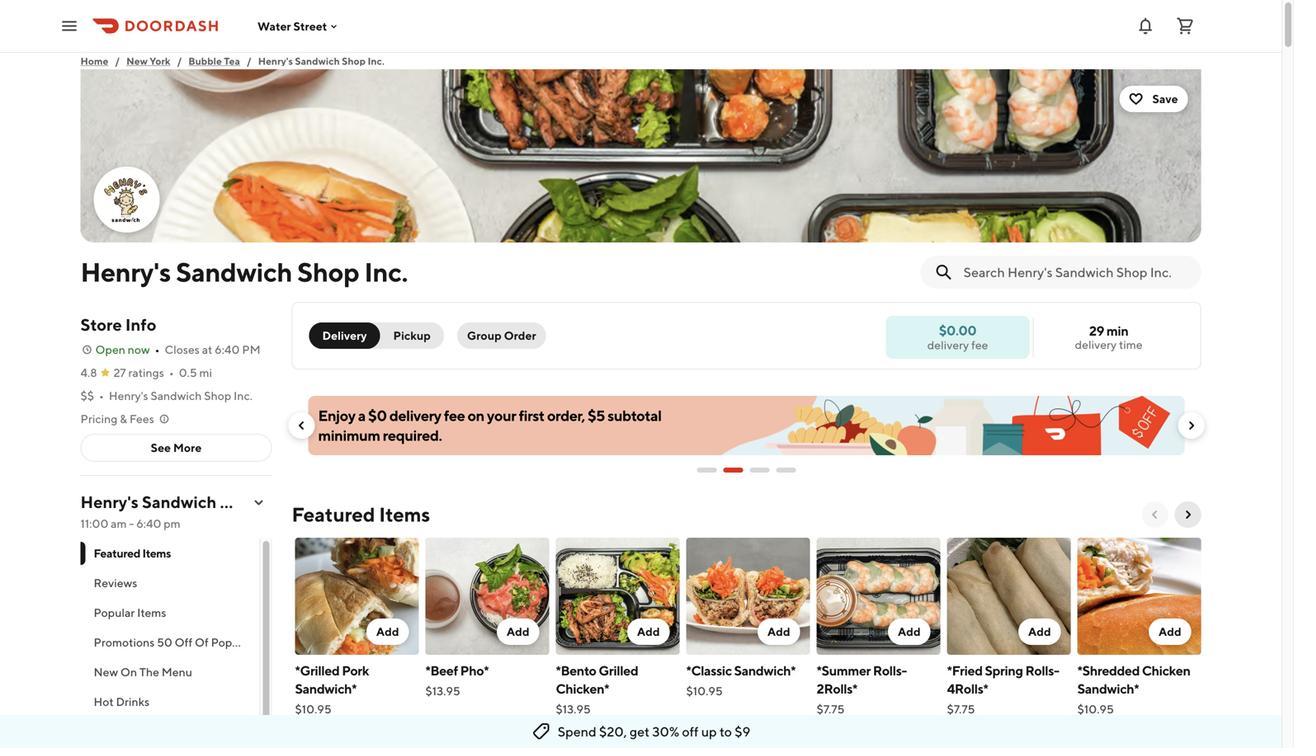 Task type: vqa. For each thing, say whether or not it's contained in the screenshot.
$ • Bakery, Cakes
no



Task type: locate. For each thing, give the bounding box(es) containing it.
featured items down -
[[94, 547, 171, 561]]

popular
[[94, 606, 135, 620]]

order right group
[[504, 329, 536, 343]]

$10.95 inside the *grilled pork sandwich* $10.95
[[295, 703, 332, 717]]

*fried
[[948, 663, 983, 679]]

ratings
[[128, 366, 164, 380]]

0 horizontal spatial •
[[99, 389, 104, 403]]

1 horizontal spatial $7.75
[[948, 703, 975, 717]]

/ right home
[[115, 55, 120, 67]]

rolls- right spring
[[1026, 663, 1060, 679]]

items up 50
[[137, 606, 166, 620]]

chicken inside button
[[258, 636, 302, 650]]

1 vertical spatial featured items
[[94, 547, 171, 561]]

featured
[[292, 503, 375, 527], [94, 547, 140, 561]]

on
[[120, 666, 137, 680]]

*summer rolls-2rolls* image
[[817, 538, 941, 656]]

sandwich* down *shredded
[[1078, 682, 1140, 697]]

0 vertical spatial chicken
[[258, 636, 302, 650]]

0 vertical spatial featured
[[292, 503, 375, 527]]

shop
[[342, 55, 366, 67], [297, 257, 359, 288], [204, 389, 231, 403], [220, 493, 260, 512]]

6:40 for pm
[[136, 517, 161, 531]]

• left the 0.5
[[169, 366, 174, 380]]

1 vertical spatial $13.95
[[556, 703, 591, 717]]

2 horizontal spatial sandwich*
[[1078, 682, 1140, 697]]

add button
[[367, 619, 409, 646], [497, 619, 540, 646], [627, 619, 670, 646], [758, 619, 801, 646], [888, 619, 931, 646], [1019, 619, 1061, 646], [1149, 619, 1192, 646]]

delivery
[[1075, 338, 1117, 352], [928, 339, 970, 352], [390, 407, 441, 425]]

Delivery radio
[[309, 323, 380, 349]]

1 rolls- from the left
[[873, 663, 907, 679]]

1 horizontal spatial rolls-
[[1026, 663, 1060, 679]]

chicken inside *shredded chicken sandwich* $10.95
[[1143, 663, 1191, 679]]

order
[[504, 329, 536, 343], [357, 636, 388, 650]]

0 vertical spatial •
[[155, 343, 160, 357]]

chicken left with
[[258, 636, 302, 650]]

off
[[682, 725, 699, 740]]

$7.75 down 4rolls*
[[948, 703, 975, 717]]

fees
[[130, 412, 154, 426]]

1 / from the left
[[115, 55, 120, 67]]

0 vertical spatial 6:40
[[215, 343, 240, 357]]

items inside button
[[137, 606, 166, 620]]

7 add from the left
[[1159, 625, 1182, 639]]

1 vertical spatial •
[[169, 366, 174, 380]]

/ right tea
[[247, 55, 252, 67]]

6:40 right -
[[136, 517, 161, 531]]

*classic sandwich* $10.95
[[687, 663, 796, 699]]

sandwich* inside *shredded chicken sandwich* $10.95
[[1078, 682, 1140, 697]]

0 horizontal spatial sandwich*
[[295, 682, 357, 697]]

$0.00
[[939, 323, 977, 339]]

*bento grilled chicken* $13.95
[[556, 663, 639, 717]]

delivery inside enjoy a $0 delivery fee on your first order, $5 subtotal minimum required.
[[390, 407, 441, 425]]

30%
[[653, 725, 680, 740]]

bubble
[[188, 55, 222, 67]]

featured items down minimum
[[292, 503, 430, 527]]

1 vertical spatial henry's sandwich shop inc.
[[81, 493, 291, 512]]

*fried spring rolls-4rolls* image
[[948, 538, 1071, 656]]

time
[[1120, 338, 1143, 352]]

0 horizontal spatial delivery
[[390, 407, 441, 425]]

1 vertical spatial fee
[[444, 407, 465, 425]]

1 horizontal spatial /
[[177, 55, 182, 67]]

chicken right *shredded
[[1143, 663, 1191, 679]]

0 horizontal spatial chicken
[[258, 636, 302, 650]]

1 horizontal spatial delivery
[[928, 339, 970, 352]]

pho
[[333, 636, 354, 650]]

1 horizontal spatial featured
[[292, 503, 375, 527]]

hot
[[94, 696, 114, 709]]

the
[[139, 666, 159, 680]]

to
[[720, 725, 732, 740]]

bubble tea link
[[188, 53, 240, 69]]

*shredded
[[1078, 663, 1140, 679]]

•
[[155, 343, 160, 357], [169, 366, 174, 380], [99, 389, 104, 403]]

0 horizontal spatial featured items
[[94, 547, 171, 561]]

tea
[[224, 55, 240, 67]]

enjoy
[[318, 407, 356, 425]]

2 vertical spatial •
[[99, 389, 104, 403]]

5 add from the left
[[898, 625, 921, 639]]

pickup
[[393, 329, 431, 343]]

3 add button from the left
[[627, 619, 670, 646]]

5 add button from the left
[[888, 619, 931, 646]]

sandwich* right *classic
[[734, 663, 796, 679]]

4 add from the left
[[768, 625, 791, 639]]

add for sandwich*
[[768, 625, 791, 639]]

spend
[[558, 725, 597, 740]]

2 add from the left
[[507, 625, 530, 639]]

1 horizontal spatial $10.95
[[687, 685, 723, 699]]

2 $7.75 from the left
[[948, 703, 975, 717]]

2 vertical spatial items
[[137, 606, 166, 620]]

sandwich*
[[734, 663, 796, 679], [295, 682, 357, 697], [1078, 682, 1140, 697]]

$13.95
[[426, 685, 461, 699], [556, 703, 591, 717]]

6:40 right 'at'
[[215, 343, 240, 357]]

get
[[630, 725, 650, 740]]

add button for pork
[[367, 619, 409, 646]]

1 horizontal spatial fee
[[972, 339, 989, 352]]

0 horizontal spatial rolls-
[[873, 663, 907, 679]]

water street
[[258, 19, 327, 33]]

add button for sandwich*
[[758, 619, 801, 646]]

henry's sandwich shop inc. image
[[81, 69, 1202, 243], [95, 168, 158, 231]]

0 horizontal spatial new
[[94, 666, 118, 680]]

1 $7.75 from the left
[[817, 703, 845, 717]]

6 add button from the left
[[1019, 619, 1061, 646]]

add for chicken
[[1159, 625, 1182, 639]]

1 vertical spatial new
[[94, 666, 118, 680]]

1 add button from the left
[[367, 619, 409, 646]]

1 horizontal spatial chicken
[[1143, 663, 1191, 679]]

$7.75 down "2rolls*"
[[817, 703, 845, 717]]

$13.95 down *beef
[[426, 685, 461, 699]]

$$
[[81, 389, 94, 403]]

subtotal
[[608, 407, 662, 425]]

1 vertical spatial 6:40
[[136, 517, 161, 531]]

new left on
[[94, 666, 118, 680]]

$13.95 down "chicken*"
[[556, 703, 591, 717]]

1 vertical spatial items
[[142, 547, 171, 561]]

pm
[[242, 343, 261, 357]]

0 horizontal spatial $10.95
[[295, 703, 332, 717]]

items inside heading
[[379, 503, 430, 527]]

$10.95 down *shredded
[[1078, 703, 1114, 717]]

popular items
[[94, 606, 166, 620]]

0 horizontal spatial /
[[115, 55, 120, 67]]

henry's up store info
[[81, 257, 171, 288]]

see
[[151, 441, 171, 455]]

0 horizontal spatial $13.95
[[426, 685, 461, 699]]

sandwich* inside the *grilled pork sandwich* $10.95
[[295, 682, 357, 697]]

6 add from the left
[[1029, 625, 1052, 639]]

1 horizontal spatial new
[[126, 55, 148, 67]]

1 horizontal spatial sandwich*
[[734, 663, 796, 679]]

0 vertical spatial items
[[379, 503, 430, 527]]

water
[[258, 19, 291, 33]]

0 horizontal spatial $7.75
[[817, 703, 845, 717]]

rolls- inside *fried spring rolls- 4rolls* $7.75
[[1026, 663, 1060, 679]]

new
[[126, 55, 148, 67], [94, 666, 118, 680]]

$10.95 down *classic
[[687, 685, 723, 699]]

0 vertical spatial henry's sandwich shop inc.
[[81, 257, 408, 288]]

with
[[304, 636, 331, 650]]

• right the $$
[[99, 389, 104, 403]]

*bento grilled chicken* image
[[556, 538, 680, 656]]

minimum
[[318, 427, 380, 445]]

1 horizontal spatial order
[[504, 329, 536, 343]]

at
[[202, 343, 213, 357]]

/ right york on the left top
[[177, 55, 182, 67]]

0 horizontal spatial 6:40
[[136, 517, 161, 531]]

1 horizontal spatial featured items
[[292, 503, 430, 527]]

order methods option group
[[309, 323, 444, 349]]

7 add button from the left
[[1149, 619, 1192, 646]]

rolls-
[[873, 663, 907, 679], [1026, 663, 1060, 679]]

2 add button from the left
[[497, 619, 540, 646]]

grilled
[[599, 663, 639, 679]]

0 vertical spatial fee
[[972, 339, 989, 352]]

3 add from the left
[[637, 625, 660, 639]]

order right pho
[[357, 636, 388, 650]]

store
[[81, 315, 122, 335]]

2 henry's sandwich shop inc. from the top
[[81, 493, 291, 512]]

$13.95 inside *bento grilled chicken* $13.95
[[556, 703, 591, 717]]

*bento
[[556, 663, 597, 679]]

york
[[150, 55, 170, 67]]

info
[[125, 315, 156, 335]]

Item Search search field
[[964, 263, 1189, 282]]

$10.95 down the *grilled
[[295, 703, 332, 717]]

group order
[[467, 329, 536, 343]]

$10.95 inside *shredded chicken sandwich* $10.95
[[1078, 703, 1114, 717]]

0 vertical spatial order
[[504, 329, 536, 343]]

am
[[111, 517, 127, 531]]

0 horizontal spatial order
[[357, 636, 388, 650]]

items
[[379, 503, 430, 527], [142, 547, 171, 561], [137, 606, 166, 620]]

featured items
[[292, 503, 430, 527], [94, 547, 171, 561]]

*summer rolls- 2rolls* $7.75
[[817, 663, 907, 717]]

water street button
[[258, 19, 340, 33]]

1 horizontal spatial 6:40
[[215, 343, 240, 357]]

*beef pho* image
[[426, 538, 550, 656]]

open
[[95, 343, 125, 357]]

0 vertical spatial $13.95
[[426, 685, 461, 699]]

add for rolls-
[[898, 625, 921, 639]]

add button for chicken
[[1149, 619, 1192, 646]]

add for grilled
[[637, 625, 660, 639]]

2 horizontal spatial $10.95
[[1078, 703, 1114, 717]]

0 horizontal spatial fee
[[444, 407, 465, 425]]

items down required.
[[379, 503, 430, 527]]

new left york on the left top
[[126, 55, 148, 67]]

delivery inside 29 min delivery time
[[1075, 338, 1117, 352]]

2 horizontal spatial /
[[247, 55, 252, 67]]

Pickup radio
[[370, 323, 444, 349]]

see more
[[151, 441, 202, 455]]

2 horizontal spatial delivery
[[1075, 338, 1117, 352]]

0.5
[[179, 366, 197, 380]]

0 vertical spatial new
[[126, 55, 148, 67]]

rolls- right *summer on the bottom right of the page
[[873, 663, 907, 679]]

henry's sandwich shop inc.
[[81, 257, 408, 288], [81, 493, 291, 512]]

$10.95
[[687, 685, 723, 699], [295, 703, 332, 717], [1078, 703, 1114, 717]]

pricing & fees button
[[81, 411, 171, 428]]

2 horizontal spatial •
[[169, 366, 174, 380]]

add for pork
[[376, 625, 399, 639]]

inc.
[[368, 55, 385, 67], [364, 257, 408, 288], [234, 389, 253, 403], [263, 493, 291, 512]]

featured right menus 'icon' at the left bottom of the page
[[292, 503, 375, 527]]

/
[[115, 55, 120, 67], [177, 55, 182, 67], [247, 55, 252, 67]]

*beef
[[426, 663, 458, 679]]

open menu image
[[59, 16, 79, 36]]

4 add button from the left
[[758, 619, 801, 646]]

1 vertical spatial featured
[[94, 547, 140, 561]]

delivery
[[322, 329, 367, 343]]

• right now
[[155, 343, 160, 357]]

0 horizontal spatial featured
[[94, 547, 140, 561]]

1 vertical spatial chicken
[[1143, 663, 1191, 679]]

1 horizontal spatial $13.95
[[556, 703, 591, 717]]

1 add from the left
[[376, 625, 399, 639]]

$0.00 delivery fee
[[928, 323, 989, 352]]

sandwich* down the *grilled
[[295, 682, 357, 697]]

add button for spring
[[1019, 619, 1061, 646]]

featured up reviews
[[94, 547, 140, 561]]

mi
[[199, 366, 212, 380]]

items up reviews button
[[142, 547, 171, 561]]

2 rolls- from the left
[[1026, 663, 1060, 679]]

sandwich* for *shredded chicken sandwich*
[[1078, 682, 1140, 697]]



Task type: describe. For each thing, give the bounding box(es) containing it.
4.8
[[81, 366, 97, 380]]

chicken*
[[556, 682, 609, 697]]

featured inside heading
[[292, 503, 375, 527]]

• closes at 6:40 pm
[[155, 343, 261, 357]]

up
[[702, 725, 717, 740]]

spend $20, get 30% off up to $9
[[558, 725, 751, 740]]

11:00 am - 6:40 pm
[[81, 517, 181, 531]]

$$ • henry's sandwich shop inc.
[[81, 389, 253, 403]]

popcorn
[[211, 636, 256, 650]]

pricing
[[81, 412, 118, 426]]

$0
[[368, 407, 387, 425]]

27
[[114, 366, 126, 380]]

29 min delivery time
[[1075, 323, 1143, 352]]

required.
[[383, 427, 442, 445]]

11:00
[[81, 517, 108, 531]]

group order button
[[457, 323, 546, 349]]

new inside button
[[94, 666, 118, 680]]

henry's down the water
[[258, 55, 293, 67]]

promotions 50 off of popcorn chicken with pho order
[[94, 636, 388, 650]]

4rolls*
[[948, 682, 989, 697]]

previous button of carousel image
[[295, 419, 308, 433]]

1 horizontal spatial •
[[155, 343, 160, 357]]

notification bell image
[[1136, 16, 1156, 36]]

reviews
[[94, 577, 137, 590]]

featured items heading
[[292, 502, 430, 528]]

*summer
[[817, 663, 871, 679]]

add button for pho*
[[497, 619, 540, 646]]

add for spring
[[1029, 625, 1052, 639]]

*grilled pork sandwich* $10.95
[[295, 663, 369, 717]]

1 henry's sandwich shop inc. from the top
[[81, 257, 408, 288]]

order,
[[547, 407, 585, 425]]

more
[[173, 441, 202, 455]]

add button for rolls-
[[888, 619, 931, 646]]

$13.95 inside *beef pho* $13.95
[[426, 685, 461, 699]]

on
[[468, 407, 485, 425]]

sandwich* for *grilled pork sandwich*
[[295, 682, 357, 697]]

0.5 mi
[[179, 366, 212, 380]]

$10.95 for *shredded chicken sandwich*
[[1078, 703, 1114, 717]]

$10.95 for *grilled pork sandwich*
[[295, 703, 332, 717]]

off
[[175, 636, 193, 650]]

hot drinks button
[[81, 688, 260, 718]]

pho*
[[460, 663, 489, 679]]

group
[[467, 329, 502, 343]]

menus image
[[252, 496, 265, 509]]

fee inside $0.00 delivery fee
[[972, 339, 989, 352]]

$20,
[[599, 725, 627, 740]]

$9
[[735, 725, 751, 740]]

29
[[1090, 323, 1105, 339]]

spring
[[985, 663, 1023, 679]]

0 items, open order cart image
[[1176, 16, 1196, 36]]

delivery inside $0.00 delivery fee
[[928, 339, 970, 352]]

$7.75 inside *fried spring rolls- 4rolls* $7.75
[[948, 703, 975, 717]]

27 ratings •
[[114, 366, 174, 380]]

$10.95 inside *classic sandwich* $10.95
[[687, 685, 723, 699]]

next button of carousel image
[[1182, 509, 1195, 522]]

new on the menu
[[94, 666, 192, 680]]

add button for grilled
[[627, 619, 670, 646]]

your
[[487, 407, 516, 425]]

$7.75 inside *summer rolls- 2rolls* $7.75
[[817, 703, 845, 717]]

*grilled pork sandwich* image
[[295, 538, 419, 656]]

henry's up pricing & fees button
[[109, 389, 148, 403]]

open now
[[95, 343, 150, 357]]

new on the menu button
[[81, 658, 260, 688]]

add for pho*
[[507, 625, 530, 639]]

rolls- inside *summer rolls- 2rolls* $7.75
[[873, 663, 907, 679]]

see more button
[[81, 435, 271, 462]]

reviews button
[[81, 569, 260, 599]]

*shredded chicken sandwich* image
[[1078, 538, 1202, 656]]

home link
[[81, 53, 108, 69]]

2 / from the left
[[177, 55, 182, 67]]

first
[[519, 407, 545, 425]]

$5
[[588, 407, 605, 425]]

fee inside enjoy a $0 delivery fee on your first order, $5 subtotal minimum required.
[[444, 407, 465, 425]]

pm
[[164, 517, 181, 531]]

promotions
[[94, 636, 155, 650]]

2rolls*
[[817, 682, 858, 697]]

promotions 50 off of popcorn chicken with pho order button
[[81, 628, 388, 658]]

store info
[[81, 315, 156, 335]]

*classic sandwich* image
[[687, 538, 810, 656]]

closes
[[165, 343, 200, 357]]

enjoy a $0 delivery fee on your first order, $5 subtotal minimum required.
[[318, 407, 662, 445]]

&
[[120, 412, 127, 426]]

a
[[358, 407, 366, 425]]

6:40 for pm
[[215, 343, 240, 357]]

3 / from the left
[[247, 55, 252, 67]]

street
[[294, 19, 327, 33]]

min
[[1107, 323, 1129, 339]]

save
[[1153, 92, 1179, 106]]

sandwich* inside *classic sandwich* $10.95
[[734, 663, 796, 679]]

popular items button
[[81, 599, 260, 628]]

0 vertical spatial featured items
[[292, 503, 430, 527]]

home
[[81, 55, 108, 67]]

*shredded chicken sandwich* $10.95
[[1078, 663, 1191, 717]]

1 vertical spatial order
[[357, 636, 388, 650]]

new york link
[[126, 53, 170, 69]]

pricing & fees
[[81, 412, 154, 426]]

pork
[[342, 663, 369, 679]]

save button
[[1120, 86, 1189, 112]]

henry's up 'am'
[[81, 493, 139, 512]]

next button of carousel image
[[1185, 419, 1199, 433]]

hot drinks
[[94, 696, 150, 709]]

menu
[[162, 666, 192, 680]]

50
[[157, 636, 172, 650]]

previous button of carousel image
[[1149, 509, 1162, 522]]

home / new york / bubble tea / henry's sandwich shop inc.
[[81, 55, 385, 67]]

select promotional banner element
[[697, 456, 796, 486]]



